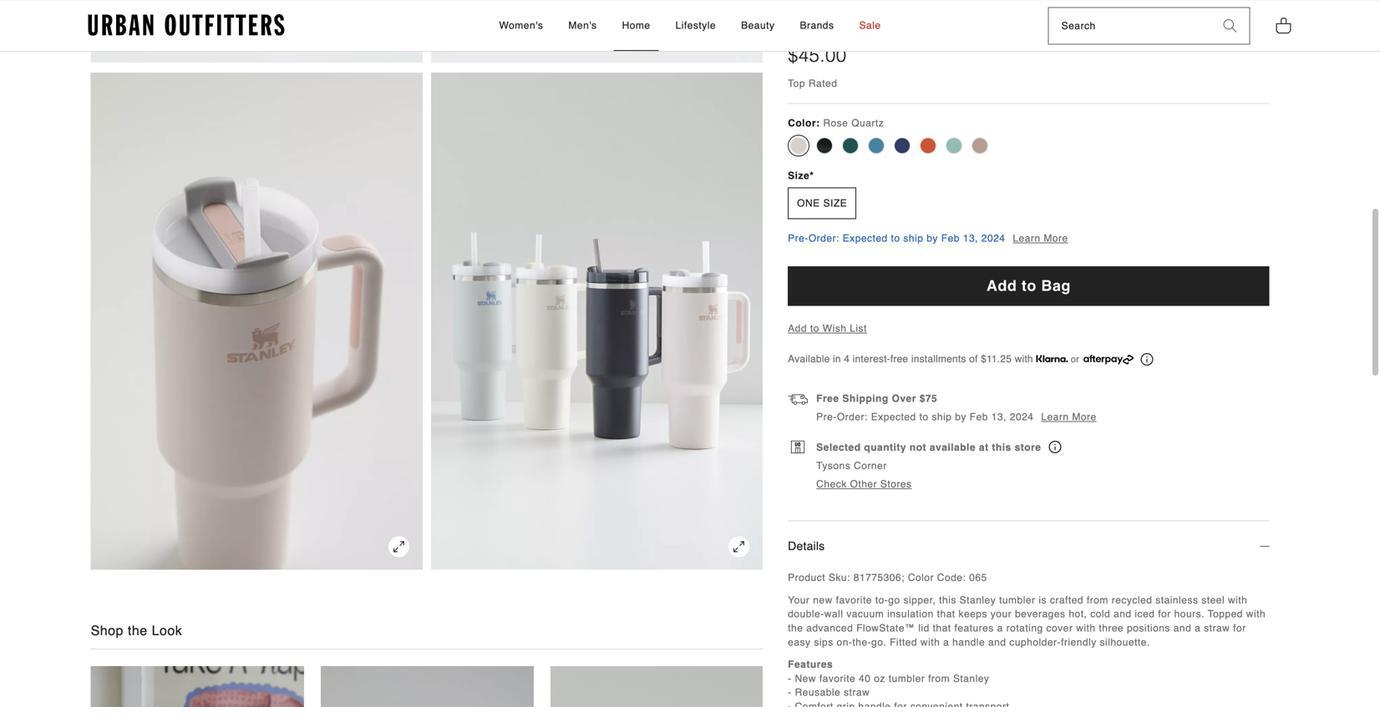 Task type: locate. For each thing, give the bounding box(es) containing it.
0 horizontal spatial straw
[[844, 688, 870, 699]]

order: down one size
[[809, 233, 840, 244]]

at
[[979, 442, 989, 454]]

1 vertical spatial feb
[[970, 412, 989, 423]]

pre- down free
[[817, 412, 837, 423]]

favorite
[[836, 595, 872, 607], [820, 674, 856, 685]]

new
[[795, 674, 817, 685]]

hours.
[[1175, 609, 1205, 621]]

star rating image
[[810, 19, 821, 30], [821, 19, 832, 30]]

1 horizontal spatial add
[[987, 278, 1017, 295]]

for down stainless
[[1159, 609, 1171, 621]]

13, up add to bag button at the top of page
[[963, 233, 979, 244]]

0 vertical spatial more
[[1044, 233, 1069, 244]]

women's link
[[491, 1, 552, 51]]

0 vertical spatial favorite
[[836, 595, 872, 607]]

and down recycled
[[1114, 609, 1132, 621]]

pre- inside free shipping over $75 pre-order: expected to ship by feb 13, 2024 learn more
[[817, 412, 837, 423]]

1 vertical spatial tumbler
[[889, 674, 925, 685]]

features
[[788, 660, 833, 671]]

fitted
[[890, 637, 918, 649]]

0 vertical spatial and
[[1114, 609, 1132, 621]]

1 horizontal spatial 2024
[[1010, 412, 1034, 423]]

shipping options image
[[788, 392, 808, 413]]

1 vertical spatial order:
[[837, 412, 868, 423]]

product
[[788, 573, 826, 584]]

with right the $11.25
[[1015, 353, 1034, 365]]

1 horizontal spatial ship
[[932, 412, 952, 423]]

for down topped
[[1234, 623, 1247, 635]]

order: inside free shipping over $75 pre-order: expected to ship by feb 13, 2024 learn more
[[837, 412, 868, 423]]

0 vertical spatial add
[[987, 278, 1017, 295]]

2024 up add to bag
[[982, 233, 1006, 244]]

stores
[[881, 479, 912, 490]]

available in 4 interest-free installments of $11.25 with
[[788, 353, 1037, 365]]

1 horizontal spatial by
[[955, 412, 967, 423]]

the up easy
[[788, 623, 803, 635]]

0 horizontal spatial star rating image
[[799, 19, 810, 30]]

1 vertical spatial favorite
[[820, 674, 856, 685]]

this
[[992, 442, 1012, 454], [939, 595, 957, 607]]

go.
[[872, 637, 887, 649]]

0 horizontal spatial zoom in image
[[389, 537, 409, 558]]

1 horizontal spatial star rating image
[[832, 19, 843, 30]]

go
[[889, 595, 901, 607]]

0 horizontal spatial from
[[929, 674, 950, 685]]

steel
[[1202, 595, 1225, 607]]

straw inside your new favorite to-go sipper, this stanley tumbler is crafted from recycled stainless steel with double-wall vacuum insulation that keeps your beverages hot, cold and iced for hours. topped with the advanced flowstate™ lid that features a rotating cover with three positions and a straw for easy sips on-the-go. fitted with a handle and cupholder-friendly silhouette.
[[1204, 623, 1230, 635]]

2 horizontal spatial and
[[1174, 623, 1192, 635]]

0 vertical spatial expected
[[843, 233, 888, 244]]

0 vertical spatial from
[[1087, 595, 1109, 607]]

1 horizontal spatial more
[[1073, 412, 1097, 423]]

2 - from the top
[[788, 688, 792, 699]]

1 vertical spatial straw
[[844, 688, 870, 699]]

this right at
[[992, 442, 1012, 454]]

1 horizontal spatial zoom in image
[[729, 537, 750, 558]]

1 horizontal spatial pre-
[[817, 412, 837, 423]]

1 vertical spatial 13,
[[992, 412, 1007, 423]]

$75
[[920, 393, 938, 405]]

stanley quencher 2.0 flowstate 40 oz tumbler #1 image
[[431, 0, 763, 63]]

0 vertical spatial 2024
[[982, 233, 1006, 244]]

vacuum
[[847, 609, 884, 621]]

sipper,
[[904, 595, 936, 607]]

to inside button
[[1022, 278, 1037, 295]]

iris image
[[894, 138, 911, 154]]

pre-
[[788, 233, 809, 244], [817, 412, 837, 423]]

1 horizontal spatial 13,
[[992, 412, 1007, 423]]

urban outfitters image
[[88, 14, 285, 36]]

1 horizontal spatial from
[[1087, 595, 1109, 607]]

1 vertical spatial from
[[929, 674, 950, 685]]

other
[[850, 479, 878, 490]]

1 vertical spatial more
[[1073, 412, 1097, 423]]

look
[[152, 624, 182, 639]]

the inside your new favorite to-go sipper, this stanley tumbler is crafted from recycled stainless steel with double-wall vacuum insulation that keeps your beverages hot, cold and iced for hours. topped with the advanced flowstate™ lid that features a rotating cover with three positions and a straw for easy sips on-the-go. fitted with a handle and cupholder-friendly silhouette.
[[788, 623, 803, 635]]

- left new
[[788, 674, 792, 685]]

store
[[1015, 442, 1042, 454]]

2 vertical spatial and
[[989, 637, 1007, 649]]

your
[[788, 595, 810, 607]]

easy
[[788, 637, 811, 649]]

search image
[[1224, 19, 1237, 33]]

straw
[[1204, 623, 1230, 635], [844, 688, 870, 699]]

stanley quencher 2.0 flowstate 40 oz tumbler image
[[91, 0, 423, 63]]

1 vertical spatial learn
[[1042, 412, 1069, 423]]

and down 'hours.'
[[1174, 623, 1192, 635]]

1 vertical spatial that
[[933, 623, 952, 635]]

1 vertical spatial expected
[[871, 412, 917, 423]]

sips
[[814, 637, 834, 649]]

with up friendly at right bottom
[[1077, 623, 1096, 635]]

0 vertical spatial -
[[788, 674, 792, 685]]

1 vertical spatial 2024
[[1010, 412, 1034, 423]]

expected down over at the right of the page
[[871, 412, 917, 423]]

to-
[[876, 595, 889, 607]]

star rating image
[[799, 19, 810, 30], [832, 19, 843, 30]]

from inside features - new favorite 40 oz tumbler from stanley - reusable straw
[[929, 674, 950, 685]]

0 vertical spatial tumbler
[[1000, 595, 1036, 607]]

handle
[[953, 637, 985, 649]]

from down lid
[[929, 674, 950, 685]]

the left look in the left bottom of the page
[[128, 624, 148, 639]]

store pickup image
[[792, 441, 805, 454], [792, 441, 805, 454], [1049, 441, 1062, 454]]

positions
[[1127, 623, 1171, 635]]

features
[[955, 623, 994, 635]]

40
[[859, 674, 871, 685]]

1 horizontal spatial for
[[1234, 623, 1247, 635]]

by inside free shipping over $75 pre-order: expected to ship by feb 13, 2024 learn more
[[955, 412, 967, 423]]

favorite up reusable
[[820, 674, 856, 685]]

beauty
[[741, 19, 775, 31]]

0 horizontal spatial this
[[939, 595, 957, 607]]

1 horizontal spatial the
[[788, 623, 803, 635]]

straw down the 40
[[844, 688, 870, 699]]

cold
[[1091, 609, 1111, 621]]

free
[[891, 353, 909, 365]]

0 horizontal spatial ship
[[904, 233, 924, 244]]

friendly
[[1061, 637, 1097, 649]]

ship inside free shipping over $75 pre-order: expected to ship by feb 13, 2024 learn more
[[932, 412, 952, 423]]

size
[[788, 170, 810, 182]]

favorite inside your new favorite to-go sipper, this stanley tumbler is crafted from recycled stainless steel with double-wall vacuum insulation that keeps your beverages hot, cold and iced for hours. topped with the advanced flowstate™ lid that features a rotating cover with three positions and a straw for easy sips on-the-go. fitted with a handle and cupholder-friendly silhouette.
[[836, 595, 872, 607]]

order: down the shipping
[[837, 412, 868, 423]]

a left handle
[[944, 637, 950, 649]]

1 zoom in image from the left
[[389, 537, 409, 558]]

favorite up vacuum
[[836, 595, 872, 607]]

code:
[[938, 573, 966, 584]]

0 horizontal spatial by
[[927, 233, 938, 244]]

list
[[850, 323, 867, 335]]

0 vertical spatial feb
[[942, 233, 960, 244]]

13, down the $11.25
[[992, 412, 1007, 423]]

2 star rating image from the left
[[832, 19, 843, 30]]

insulation
[[888, 609, 934, 621]]

add inside add to bag button
[[987, 278, 1017, 295]]

1 horizontal spatial tumbler
[[1000, 595, 1036, 607]]

rotating
[[1007, 623, 1044, 635]]

tumbler up your
[[1000, 595, 1036, 607]]

that
[[937, 609, 956, 621], [933, 623, 952, 635]]

stanley down handle
[[953, 674, 990, 685]]

in
[[833, 353, 841, 365]]

product sku: 81775306; color code: 065
[[788, 573, 988, 584]]

pre- down the one
[[788, 233, 809, 244]]

flowstate™
[[857, 623, 915, 635]]

and down features
[[989, 637, 1007, 649]]

more
[[1044, 233, 1069, 244], [1073, 412, 1097, 423]]

0 vertical spatial that
[[937, 609, 956, 621]]

1 horizontal spatial a
[[998, 623, 1004, 635]]

zoom in image
[[389, 537, 409, 558], [729, 537, 750, 558]]

my shopping bag image
[[1276, 16, 1292, 35]]

a down your
[[998, 623, 1004, 635]]

feb
[[942, 233, 960, 244], [970, 412, 989, 423]]

add up available
[[788, 323, 807, 335]]

this inside your new favorite to-go sipper, this stanley tumbler is crafted from recycled stainless steel with double-wall vacuum insulation that keeps your beverages hot, cold and iced for hours. topped with the advanced flowstate™ lid that features a rotating cover with three positions and a straw for easy sips on-the-go. fitted with a handle and cupholder-friendly silhouette.
[[939, 595, 957, 607]]

1 horizontal spatial learn
[[1042, 412, 1069, 423]]

1 vertical spatial by
[[955, 412, 967, 423]]

stanley up the keeps
[[960, 595, 996, 607]]

None search field
[[1049, 8, 1211, 44]]

0 horizontal spatial feb
[[942, 233, 960, 244]]

0 vertical spatial straw
[[1204, 623, 1230, 635]]

4.5 stars element
[[788, 19, 843, 30]]

feb inside free shipping over $75 pre-order: expected to ship by feb 13, 2024 learn more
[[970, 412, 989, 423]]

top rated
[[788, 78, 838, 89]]

-
[[788, 674, 792, 685], [788, 688, 792, 699]]

1 vertical spatial for
[[1234, 623, 1247, 635]]

a
[[998, 623, 1004, 635], [1195, 623, 1201, 635], [944, 637, 950, 649]]

rated
[[809, 78, 838, 89]]

0 vertical spatial for
[[1159, 609, 1171, 621]]

1 vertical spatial ship
[[932, 412, 952, 423]]

for
[[1159, 609, 1171, 621], [1234, 623, 1247, 635]]

Search text field
[[1049, 8, 1211, 44]]

learn up store at the bottom right of the page
[[1042, 412, 1069, 423]]

0 vertical spatial order:
[[809, 233, 840, 244]]

tumbler
[[1000, 595, 1036, 607], [889, 674, 925, 685]]

learn up add to bag
[[1013, 233, 1041, 244]]

add for add to bag
[[987, 278, 1017, 295]]

wish
[[823, 323, 847, 335]]

0 horizontal spatial learn
[[1013, 233, 1041, 244]]

klarna image
[[1037, 356, 1068, 363]]

not
[[910, 442, 927, 454]]

over
[[892, 393, 917, 405]]

top
[[788, 78, 806, 89]]

1 horizontal spatial this
[[992, 442, 1012, 454]]

size
[[824, 198, 848, 209]]

order:
[[809, 233, 840, 244], [837, 412, 868, 423]]

star rating image up $45.00
[[799, 19, 810, 30]]

add left bag
[[987, 278, 1017, 295]]

favorite inside features - new favorite 40 oz tumbler from stanley - reusable straw
[[820, 674, 856, 685]]

tumbler right oz
[[889, 674, 925, 685]]

0 horizontal spatial more
[[1044, 233, 1069, 244]]

1 vertical spatial pre-
[[817, 412, 837, 423]]

1 horizontal spatial straw
[[1204, 623, 1230, 635]]

hot,
[[1069, 609, 1088, 621]]

learn more button up store at the bottom right of the page
[[1042, 411, 1097, 425]]

1 vertical spatial -
[[788, 688, 792, 699]]

zoom in image for stanley quencher 2.0 flowstate 40 oz tumbler #2 image on the left of the page
[[389, 537, 409, 558]]

0 horizontal spatial pre-
[[788, 233, 809, 244]]

free shipping over $75 pre-order: expected to ship by feb 13, 2024 learn more
[[817, 393, 1097, 423]]

1 star rating image from the left
[[799, 19, 810, 30]]

learn more button up add to bag
[[1013, 232, 1069, 246]]

0 vertical spatial learn
[[1013, 233, 1041, 244]]

free
[[817, 393, 840, 405]]

1 horizontal spatial and
[[1114, 609, 1132, 621]]

more up bag
[[1044, 233, 1069, 244]]

brands link
[[792, 1, 843, 51]]

2024 up store at the bottom right of the page
[[1010, 412, 1034, 423]]

2 zoom in image from the left
[[729, 537, 750, 558]]

one
[[797, 198, 820, 209]]

that right lid
[[933, 623, 952, 635]]

0 horizontal spatial 13,
[[963, 233, 979, 244]]

straw down topped
[[1204, 623, 1230, 635]]

0 horizontal spatial tumbler
[[889, 674, 925, 685]]

0 horizontal spatial for
[[1159, 609, 1171, 621]]

ship
[[904, 233, 924, 244], [932, 412, 952, 423]]

expected down "size" at the right top of the page
[[843, 233, 888, 244]]

065
[[970, 573, 988, 584]]

with up topped
[[1228, 595, 1248, 607]]

lid
[[919, 623, 930, 635]]

more inside free shipping over $75 pre-order: expected to ship by feb 13, 2024 learn more
[[1073, 412, 1097, 423]]

this down code:
[[939, 595, 957, 607]]

a down 'hours.'
[[1195, 623, 1201, 635]]

1 horizontal spatial feb
[[970, 412, 989, 423]]

to inside free shipping over $75 pre-order: expected to ship by feb 13, 2024 learn more
[[920, 412, 929, 423]]

that left the keeps
[[937, 609, 956, 621]]

0 horizontal spatial and
[[989, 637, 1007, 649]]

more down or
[[1073, 412, 1097, 423]]

1 vertical spatial add
[[788, 323, 807, 335]]

stanley
[[960, 595, 996, 607], [953, 674, 990, 685]]

- left reusable
[[788, 688, 792, 699]]

1 vertical spatial stanley
[[953, 674, 990, 685]]

charcoal glow image
[[817, 138, 833, 154]]

by
[[927, 233, 938, 244], [955, 412, 967, 423]]

0 vertical spatial stanley
[[960, 595, 996, 607]]

0 horizontal spatial add
[[788, 323, 807, 335]]

1 vertical spatial this
[[939, 595, 957, 607]]

stanley quencher 2.0 flowstate 40 oz tumbler #2 image
[[91, 73, 423, 570]]

from up cold
[[1087, 595, 1109, 607]]

star rating image left sale
[[832, 19, 843, 30]]



Task type: vqa. For each thing, say whether or not it's contained in the screenshot.
OZ at the right bottom of page
yes



Task type: describe. For each thing, give the bounding box(es) containing it.
interest-
[[853, 353, 891, 365]]

sku:
[[829, 573, 851, 584]]

13, inside free shipping over $75 pre-order: expected to ship by feb 13, 2024 learn more
[[992, 412, 1007, 423]]

0 vertical spatial pre-
[[788, 233, 809, 244]]

learn inside free shipping over $75 pre-order: expected to ship by feb 13, 2024 learn more
[[1042, 412, 1069, 423]]

or button
[[1037, 351, 1154, 367]]

81775306;
[[854, 573, 905, 584]]

add to wish list
[[788, 323, 867, 335]]

0 horizontal spatial 2024
[[982, 233, 1006, 244]]

tumbler inside your new favorite to-go sipper, this stanley tumbler is crafted from recycled stainless steel with double-wall vacuum insulation that keeps your beverages hot, cold and iced for hours. topped with the advanced flowstate™ lid that features a rotating cover with three positions and a straw for easy sips on-the-go. fitted with a handle and cupholder-friendly silhouette.
[[1000, 595, 1036, 607]]

stanley inside features - new favorite 40 oz tumbler from stanley - reusable straw
[[953, 674, 990, 685]]

0 horizontal spatial a
[[944, 637, 950, 649]]

2 horizontal spatial a
[[1195, 623, 1201, 635]]

brands
[[800, 19, 834, 31]]

tysons corner check other stores
[[817, 461, 912, 490]]

one size
[[797, 198, 848, 209]]

1 vertical spatial learn more button
[[1042, 411, 1097, 425]]

your new favorite to-go sipper, this stanley tumbler is crafted from recycled stainless steel with double-wall vacuum insulation that keeps your beverages hot, cold and iced for hours. topped with the advanced flowstate™ lid that features a rotating cover with three positions and a straw for easy sips on-the-go. fitted with a handle and cupholder-friendly silhouette.
[[788, 595, 1266, 649]]

shop
[[91, 624, 124, 639]]

check
[[817, 479, 847, 490]]

afterpay image
[[1084, 355, 1134, 365]]

stanley quencher 2.0 flowstate 40 oz tumbler #3 image
[[431, 73, 763, 570]]

with right topped
[[1247, 609, 1266, 621]]

add to bag
[[987, 278, 1071, 295]]

1 - from the top
[[788, 674, 792, 685]]

alpine image
[[843, 138, 859, 154]]

rose quartz image
[[791, 138, 807, 154]]

or
[[1071, 354, 1080, 365]]

4
[[844, 353, 850, 365]]

men's link
[[560, 1, 606, 51]]

wall
[[825, 609, 844, 621]]

0 vertical spatial this
[[992, 442, 1012, 454]]

beverages
[[1015, 609, 1066, 621]]

from inside your new favorite to-go sipper, this stanley tumbler is crafted from recycled stainless steel with double-wall vacuum insulation that keeps your beverages hot, cold and iced for hours. topped with the advanced flowstate™ lid that features a rotating cover with three positions and a straw for easy sips on-the-go. fitted with a handle and cupholder-friendly silhouette.
[[1087, 595, 1109, 607]]

sale link
[[851, 1, 890, 51]]

straw inside features - new favorite 40 oz tumbler from stanley - reusable straw
[[844, 688, 870, 699]]

rose quartz glow image
[[972, 138, 989, 154]]

bag
[[1042, 278, 1071, 295]]

with down lid
[[921, 637, 940, 649]]

oz
[[874, 674, 886, 685]]

2024 inside free shipping over $75 pre-order: expected to ship by feb 13, 2024 learn more
[[1010, 412, 1034, 423]]

0 vertical spatial learn more button
[[1013, 232, 1069, 246]]

crafted
[[1050, 595, 1084, 607]]

katydid to-go water bottle pouch image
[[91, 667, 304, 708]]

sale
[[860, 19, 881, 31]]

installments
[[912, 353, 967, 365]]

stanley classic legendary 12 oz camp mug image
[[321, 667, 534, 708]]

home
[[622, 19, 651, 31]]

iced
[[1135, 609, 1155, 621]]

original price: $45.00 element
[[788, 43, 847, 69]]

selected
[[817, 442, 861, 454]]

$11.25
[[981, 353, 1012, 365]]

keeps
[[959, 609, 988, 621]]

rose
[[823, 118, 849, 129]]

2 star rating image from the left
[[821, 19, 832, 30]]

add to bag button
[[788, 267, 1270, 306]]

of
[[970, 353, 978, 365]]

on-
[[837, 637, 853, 649]]

0 vertical spatial by
[[927, 233, 938, 244]]

quartz
[[852, 118, 884, 129]]

tumbler inside features - new favorite 40 oz tumbler from stanley - reusable straw
[[889, 674, 925, 685]]

pool image
[[868, 138, 885, 154]]

tysons
[[817, 461, 851, 472]]

cover
[[1047, 623, 1073, 635]]

double-
[[788, 609, 825, 621]]

main navigation element
[[349, 1, 1032, 51]]

details button
[[788, 522, 1270, 572]]

reusable
[[795, 688, 841, 699]]

color:
[[788, 118, 820, 129]]

silhouette.
[[1100, 637, 1151, 649]]

cupholder-
[[1010, 637, 1061, 649]]

available
[[788, 353, 830, 365]]

corner
[[854, 461, 887, 472]]

add for add to wish list
[[788, 323, 807, 335]]

zoom in image for stanley quencher 2.0 flowstate 40 oz tumbler #3 image
[[729, 537, 750, 558]]

1 vertical spatial and
[[1174, 623, 1192, 635]]

quantity
[[864, 442, 907, 454]]

topped
[[1208, 609, 1244, 621]]

three
[[1099, 623, 1124, 635]]

0 vertical spatial ship
[[904, 233, 924, 244]]

0 vertical spatial 13,
[[963, 233, 979, 244]]

lifestyle
[[676, 19, 716, 31]]

1 star rating image from the left
[[810, 19, 821, 30]]

zoom in image
[[729, 29, 750, 50]]

0 horizontal spatial the
[[128, 624, 148, 639]]

the-
[[853, 637, 872, 649]]

lifestyle link
[[667, 1, 725, 51]]

color: rose quartz
[[788, 118, 884, 129]]

jade image
[[946, 138, 963, 154]]

$45.00
[[788, 45, 847, 66]]

shipping
[[843, 393, 889, 405]]

stanley inside your new favorite to-go sipper, this stanley tumbler is crafted from recycled stainless steel with double-wall vacuum insulation that keeps your beverages hot, cold and iced for hours. topped with the advanced flowstate™ lid that features a rotating cover with three positions and a straw for easy sips on-the-go. fitted with a handle and cupholder-friendly silhouette.
[[960, 595, 996, 607]]

new
[[813, 595, 833, 607]]

tigerlily image
[[920, 138, 937, 154]]

expected inside free shipping over $75 pre-order: expected to ship by feb 13, 2024 learn more
[[871, 412, 917, 423]]

add to wish list button
[[788, 323, 867, 335]]

details
[[788, 540, 825, 553]]

stainless
[[1156, 595, 1199, 607]]

selected quantity not available at this store
[[817, 442, 1045, 454]]

stanley quencher h2.0 flowstate™ 20oz tumbler image
[[551, 667, 764, 708]]

recycled
[[1112, 595, 1153, 607]]

pre-order: expected to ship by feb 13, 2024 learn more
[[788, 233, 1069, 244]]

your
[[991, 609, 1012, 621]]

check other stores button
[[817, 478, 912, 492]]

women's
[[499, 19, 544, 31]]

men's
[[569, 19, 597, 31]]

shop the look
[[91, 624, 182, 639]]

advanced
[[807, 623, 853, 635]]



